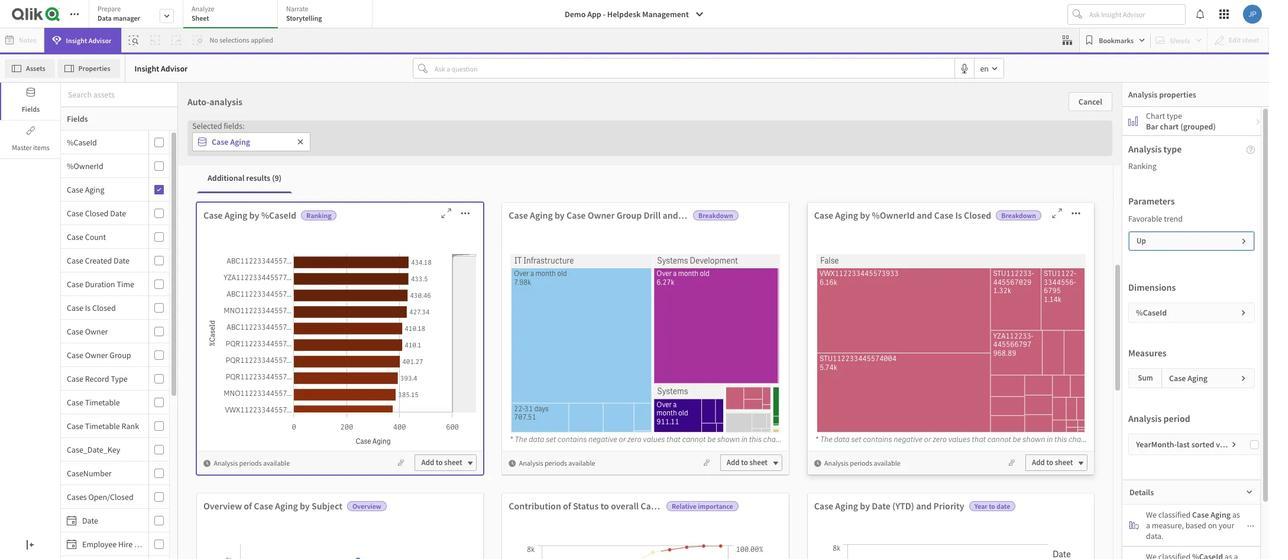 Task type: locate. For each thing, give the bounding box(es) containing it.
cases down "case timetable rank"
[[80, 438, 106, 450]]

deselect field image
[[297, 138, 304, 146]]

contribution
[[509, 501, 561, 512]]

closed
[[85, 208, 109, 219], [964, 209, 992, 221], [92, 303, 116, 313]]

based
[[1186, 521, 1207, 531]]

1 horizontal spatial group
[[617, 209, 642, 221]]

1 * the data set contains negative or zero values that cannot be shown in this chart. from the left
[[510, 435, 783, 445]]

1 horizontal spatial that
[[972, 435, 986, 445]]

1 cannot from the left
[[682, 435, 706, 445]]

application containing 72
[[0, 0, 1270, 560]]

1 horizontal spatial of
[[244, 501, 252, 512]]

1 horizontal spatial zero
[[933, 435, 947, 445]]

cases open/closed menu item
[[61, 486, 169, 509]]

1 horizontal spatial add
[[727, 458, 740, 468]]

tab list
[[89, 0, 377, 30]]

case created date
[[67, 255, 130, 266]]

analyze
[[192, 4, 214, 13]]

2 * the data set contains negative or zero values that cannot be shown in this chart. from the left
[[815, 435, 1089, 445]]

1 horizontal spatial set
[[851, 435, 862, 445]]

1 data from the left
[[529, 435, 544, 445]]

priority inside 'low priority cases 203'
[[1003, 82, 1077, 113]]

1 the from the left
[[515, 435, 527, 445]]

case aging down vs
[[67, 184, 104, 195]]

2 horizontal spatial analysis periods available
[[825, 459, 901, 468]]

your
[[1219, 521, 1235, 531]]

0 horizontal spatial add
[[422, 458, 434, 468]]

owner left 'drill'
[[588, 209, 615, 221]]

owner up record at left bottom
[[85, 350, 108, 361]]

master items button up bubble
[[0, 121, 60, 159]]

type
[[111, 374, 128, 384]]

142
[[595, 113, 666, 165]]

*
[[6, 183, 10, 195], [510, 435, 513, 445], [815, 435, 819, 445]]

case owner
[[67, 326, 108, 337]]

contains
[[558, 435, 587, 445], [863, 435, 892, 445]]

1 vertical spatial case aging
[[67, 184, 104, 195]]

advisor up "auto-"
[[161, 63, 188, 74]]

0 horizontal spatial breakdown
[[699, 211, 733, 220]]

1 horizontal spatial %ownerid
[[872, 209, 915, 221]]

duration down created on the left
[[85, 279, 115, 290]]

advisor down data
[[89, 36, 112, 45]]

%caseid inside menu item
[[67, 137, 97, 148]]

2 periods from the left
[[545, 459, 567, 468]]

1 horizontal spatial values
[[949, 435, 971, 445]]

1 this from the left
[[749, 435, 762, 445]]

time down the case created date menu item
[[117, 279, 134, 290]]

1 negative from the left
[[588, 435, 617, 445]]

periods up contribution
[[545, 459, 567, 468]]

breakdown for case aging by %ownerid and case is closed
[[1002, 211, 1037, 220]]

1 horizontal spatial is
[[956, 209, 963, 221]]

0 horizontal spatial in
[[742, 435, 748, 445]]

3 analysis periods available from the left
[[825, 459, 901, 468]]

2 horizontal spatial of
[[563, 501, 571, 512]]

cases
[[213, 183, 235, 195]]

%ownerid inside 'menu item'
[[67, 161, 103, 171]]

0 horizontal spatial negative
[[588, 435, 617, 445]]

3 add from the left
[[1033, 458, 1045, 468]]

0 horizontal spatial %caseid
[[67, 137, 97, 148]]

1 vertical spatial group
[[110, 350, 131, 361]]

1 add from the left
[[422, 458, 434, 468]]

1 contains from the left
[[558, 435, 587, 445]]

prepare
[[98, 4, 121, 13]]

cases inside "open cases vs duration * bubble size represents number of high priority open cases"
[[31, 171, 56, 183]]

1 horizontal spatial in
[[1047, 435, 1053, 445]]

1 horizontal spatial sheet
[[750, 458, 768, 468]]

1 horizontal spatial contains
[[863, 435, 892, 445]]

1 analysis periods available from the left
[[214, 459, 290, 468]]

cases down casenumber
[[67, 492, 87, 503]]

0 horizontal spatial of
[[133, 183, 140, 195]]

0 horizontal spatial chart.
[[763, 435, 783, 445]]

2 horizontal spatial periods
[[850, 459, 873, 468]]

type inside chart type bar chart (grouped)
[[1167, 111, 1183, 121]]

application
[[0, 0, 1270, 560]]

small image
[[1256, 118, 1263, 125], [1241, 309, 1248, 317], [204, 460, 211, 467], [815, 460, 822, 467], [1247, 489, 1254, 496], [1248, 523, 1255, 530]]

1 or from the left
[[619, 435, 626, 445]]

analysis periods available
[[214, 459, 290, 468], [519, 459, 595, 468], [825, 459, 901, 468]]

3 add to sheet button from the left
[[1026, 455, 1088, 472]]

case is closed menu item
[[61, 296, 169, 320]]

2 zero from the left
[[933, 435, 947, 445]]

1 vertical spatial open
[[6, 438, 29, 450]]

1 horizontal spatial advisor
[[161, 63, 188, 74]]

classified
[[1159, 510, 1191, 521]]

1 horizontal spatial data
[[834, 435, 850, 445]]

case_date_key menu item
[[61, 438, 169, 462]]

%caseid down dimensions
[[1137, 308, 1167, 318]]

1 breakdown from the left
[[699, 211, 733, 220]]

0 horizontal spatial cannot
[[682, 435, 706, 445]]

duration inside menu item
[[85, 279, 115, 290]]

insight up high at the top of page
[[135, 63, 159, 74]]

periods for %caseid
[[239, 459, 262, 468]]

type for analysis
[[1164, 143, 1182, 155]]

1 horizontal spatial ranking
[[1129, 161, 1157, 172]]

fields up the %caseid button
[[67, 114, 88, 124]]

case timetable rank button
[[61, 421, 146, 432]]

1 horizontal spatial full screen image
[[1048, 208, 1067, 220]]

periods
[[239, 459, 262, 468], [545, 459, 567, 468], [850, 459, 873, 468]]

small image for yearmonth-last sorted values
[[1231, 441, 1238, 448]]

duration inside "open cases vs duration * bubble size represents number of high priority open cases"
[[70, 171, 108, 183]]

0 horizontal spatial * the data set contains negative or zero values that cannot be shown in this chart.
[[510, 435, 783, 445]]

storytelling
[[286, 14, 322, 22]]

trend
[[1165, 214, 1183, 224]]

fields button
[[0, 83, 60, 120], [1, 83, 60, 120], [61, 107, 178, 131]]

fields up master items
[[22, 105, 40, 114]]

cases left vs
[[31, 171, 56, 183]]

small image for case aging
[[1241, 375, 1248, 382]]

type right chart at the top
[[1167, 111, 1183, 121]]

be for case aging by %ownerid and case is closed
[[1013, 435, 1021, 445]]

3 add to sheet from the left
[[1033, 458, 1074, 468]]

analysis periods available up the case aging by date (ytd) and priority
[[825, 459, 901, 468]]

periods up the case aging by date (ytd) and priority
[[850, 459, 873, 468]]

2 horizontal spatial add to sheet
[[1033, 458, 1074, 468]]

set for case
[[546, 435, 556, 445]]

values for is
[[949, 435, 971, 445]]

2 open from the top
[[6, 438, 29, 450]]

0 horizontal spatial case aging
[[67, 184, 104, 195]]

case aging down fields:
[[212, 137, 250, 147]]

insight advisor up high at the top of page
[[135, 63, 188, 74]]

1 vertical spatial time
[[130, 438, 151, 450]]

menu containing %caseid
[[61, 131, 178, 560]]

2 add to sheet from the left
[[727, 458, 768, 468]]

cases
[[247, 82, 308, 113], [683, 82, 743, 113], [1082, 82, 1142, 113], [31, 171, 56, 183], [80, 438, 106, 450], [67, 492, 87, 503]]

full screen image
[[437, 208, 456, 220], [1048, 208, 1067, 220]]

add
[[422, 458, 434, 468], [727, 458, 740, 468], [1033, 458, 1045, 468]]

cannot for closed
[[988, 435, 1011, 445]]

1 vertical spatial insight advisor
[[135, 63, 188, 74]]

2 vertical spatial %caseid
[[1137, 308, 1167, 318]]

breakdown
[[699, 211, 733, 220], [1002, 211, 1037, 220]]

2 add from the left
[[727, 458, 740, 468]]

date inside menu item
[[110, 208, 126, 219]]

1 horizontal spatial %caseid
[[261, 209, 297, 221]]

case closed date menu item
[[61, 202, 169, 225]]

insight advisor inside dropdown button
[[66, 36, 112, 45]]

open down the master
[[6, 171, 29, 183]]

2 horizontal spatial values
[[1217, 440, 1239, 450]]

1 vertical spatial timetable
[[85, 397, 120, 408]]

1 horizontal spatial add to sheet button
[[721, 455, 783, 472]]

2 horizontal spatial %caseid
[[1137, 308, 1167, 318]]

master items
[[12, 143, 50, 152]]

0 horizontal spatial values
[[643, 435, 665, 445]]

the for case aging by case owner group drill and case timetable
[[515, 435, 527, 445]]

case aging menu item
[[61, 178, 169, 202]]

0 horizontal spatial add to sheet button
[[415, 455, 477, 472]]

cases up deselect field image
[[247, 82, 308, 113]]

shown for case aging by %ownerid and case is closed
[[1023, 435, 1046, 445]]

chart.
[[763, 435, 783, 445], [1069, 435, 1089, 445]]

case is closed button
[[61, 303, 146, 313]]

0 horizontal spatial zero
[[628, 435, 642, 445]]

additional
[[208, 173, 245, 184]]

or for case
[[924, 435, 931, 445]]

1 vertical spatial ranking
[[307, 211, 332, 220]]

0 horizontal spatial this
[[749, 435, 762, 445]]

0 horizontal spatial insight
[[66, 36, 87, 45]]

date
[[110, 208, 126, 219], [114, 255, 130, 266], [872, 501, 891, 512], [82, 516, 98, 526], [134, 539, 150, 550]]

2 analysis periods available from the left
[[519, 459, 595, 468]]

case aging by %caseid
[[204, 209, 297, 221]]

priority
[[168, 82, 243, 113], [604, 82, 678, 113], [1003, 82, 1077, 113], [934, 501, 965, 512]]

demo
[[565, 9, 586, 20]]

set
[[546, 435, 556, 445], [851, 435, 862, 445]]

2 add to sheet button from the left
[[721, 455, 783, 472]]

1 open from the top
[[6, 171, 29, 183]]

insight advisor down data
[[66, 36, 112, 45]]

the for case aging by %ownerid and case is closed
[[820, 435, 833, 445]]

small image inside up button
[[1241, 234, 1248, 249]]

small image for up
[[1241, 234, 1248, 249]]

by for case aging by date (ytd) and priority
[[860, 501, 870, 512]]

2 breakdown from the left
[[1002, 211, 1037, 220]]

that for closed
[[972, 435, 986, 445]]

2 chart. from the left
[[1069, 435, 1089, 445]]

1 horizontal spatial overview
[[353, 502, 382, 511]]

2 full screen image from the left
[[1048, 208, 1067, 220]]

0 horizontal spatial add to sheet
[[422, 458, 463, 468]]

more image
[[456, 208, 475, 220], [1067, 208, 1086, 220]]

1 shown from the left
[[717, 435, 740, 445]]

0 horizontal spatial periods
[[239, 459, 262, 468]]

1 horizontal spatial more image
[[1067, 208, 1086, 220]]

0 vertical spatial time
[[117, 279, 134, 290]]

cases inside 'low priority cases 203'
[[1082, 82, 1142, 113]]

cases inside high priority cases 72
[[247, 82, 308, 113]]

open left the &
[[6, 438, 29, 450]]

date button
[[61, 516, 146, 526]]

favorable trend
[[1129, 214, 1183, 224]]

or for group
[[619, 435, 626, 445]]

1 zero from the left
[[628, 435, 642, 445]]

1 horizontal spatial available
[[569, 459, 595, 468]]

0 vertical spatial timetable
[[701, 209, 743, 221]]

analysis periods available up contribution
[[519, 459, 595, 468]]

* for case aging by %ownerid and case is closed
[[815, 435, 819, 445]]

Ask Insight Advisor text field
[[1088, 5, 1186, 24]]

timetable for case timetable
[[85, 397, 120, 408]]

0 horizontal spatial full screen image
[[437, 208, 456, 220]]

of
[[133, 183, 140, 195], [244, 501, 252, 512], [563, 501, 571, 512]]

low
[[955, 82, 998, 113]]

that
[[667, 435, 681, 445], [972, 435, 986, 445]]

case aging button
[[61, 184, 146, 195]]

%caseid down (9)
[[261, 209, 297, 221]]

tab list containing prepare
[[89, 0, 377, 30]]

0 vertical spatial ranking
[[1129, 161, 1157, 172]]

date right created on the left
[[114, 255, 130, 266]]

2 contains from the left
[[863, 435, 892, 445]]

1 horizontal spatial chart.
[[1069, 435, 1089, 445]]

contains for case
[[558, 435, 587, 445]]

1 vertical spatial duration
[[85, 279, 115, 290]]

small image
[[1241, 234, 1248, 249], [1241, 375, 1248, 382], [1231, 441, 1238, 448], [509, 460, 516, 467]]

1 that from the left
[[667, 435, 681, 445]]

employee
[[82, 539, 117, 550]]

1 horizontal spatial this
[[1055, 435, 1067, 445]]

1 in from the left
[[742, 435, 748, 445]]

by for case aging by case owner group drill and case timetable
[[555, 209, 565, 221]]

1 more image from the left
[[456, 208, 475, 220]]

cases down ask a question text field
[[683, 82, 743, 113]]

0 vertical spatial %caseid
[[67, 137, 97, 148]]

in
[[742, 435, 748, 445], [1047, 435, 1053, 445]]

type down chart
[[1164, 143, 1182, 155]]

timetable for case timetable rank
[[85, 421, 120, 432]]

case aging up period at the bottom
[[1170, 373, 1208, 384]]

values
[[643, 435, 665, 445], [949, 435, 971, 445], [1217, 440, 1239, 450]]

time down rank
[[130, 438, 151, 450]]

duration up case aging "button"
[[70, 171, 108, 183]]

2 or from the left
[[924, 435, 931, 445]]

size
[[41, 183, 55, 195]]

1 horizontal spatial the
[[820, 435, 833, 445]]

1 horizontal spatial periods
[[545, 459, 567, 468]]

1 horizontal spatial analysis periods available
[[519, 459, 595, 468]]

case duration time button
[[61, 279, 146, 290]]

2 the from the left
[[820, 435, 833, 445]]

2 horizontal spatial case aging
[[1170, 373, 1208, 384]]

add to sheet button
[[415, 455, 477, 472], [721, 455, 783, 472], [1026, 455, 1088, 472]]

0 vertical spatial %ownerid
[[67, 161, 103, 171]]

1 horizontal spatial be
[[1013, 435, 1021, 445]]

employee hire date menu item
[[61, 533, 169, 557]]

we
[[1147, 510, 1157, 521]]

0 horizontal spatial available
[[263, 459, 290, 468]]

2 in from the left
[[1047, 435, 1053, 445]]

available
[[263, 459, 290, 468], [569, 459, 595, 468], [874, 459, 901, 468]]

type
[[1167, 111, 1183, 121], [1164, 143, 1182, 155]]

1 chart. from the left
[[763, 435, 783, 445]]

insight up properties button
[[66, 36, 87, 45]]

2 data from the left
[[834, 435, 850, 445]]

1 horizontal spatial case aging
[[212, 137, 250, 147]]

1 available from the left
[[263, 459, 290, 468]]

2 horizontal spatial available
[[874, 459, 901, 468]]

overview for overview of case aging by subject
[[204, 501, 242, 512]]

2 cannot from the left
[[988, 435, 1011, 445]]

insight inside dropdown button
[[66, 36, 87, 45]]

analyze image
[[1130, 521, 1140, 531]]

selected
[[192, 121, 222, 131]]

1 vertical spatial advisor
[[161, 63, 188, 74]]

available up the case aging by date (ytd) and priority
[[874, 459, 901, 468]]

number
[[100, 183, 131, 195]]

chart. for case aging by %ownerid and case is closed
[[1069, 435, 1089, 445]]

2 more image from the left
[[1067, 208, 1086, 220]]

%caseid
[[67, 137, 97, 148], [261, 209, 297, 221], [1137, 308, 1167, 318]]

0 vertical spatial open
[[6, 171, 29, 183]]

insight advisor button
[[44, 28, 122, 53]]

selections tool image
[[1063, 36, 1073, 45]]

sheet
[[192, 14, 209, 22]]

0 horizontal spatial insight advisor
[[66, 36, 112, 45]]

(ytd)
[[893, 501, 915, 512]]

analysis periods available up overview of case aging by subject
[[214, 459, 290, 468]]

1 periods from the left
[[239, 459, 262, 468]]

advisor
[[89, 36, 112, 45], [161, 63, 188, 74]]

values for drill
[[643, 435, 665, 445]]

2 negative from the left
[[894, 435, 923, 445]]

1 vertical spatial is
[[85, 303, 91, 313]]

date right hire
[[134, 539, 150, 550]]

2 this from the left
[[1055, 435, 1067, 445]]

date down case aging menu item
[[110, 208, 126, 219]]

group
[[617, 209, 642, 221], [110, 350, 131, 361]]

data for case aging by case owner group drill and case timetable
[[529, 435, 544, 445]]

narrate storytelling
[[286, 4, 322, 22]]

* the data set contains negative or zero values that cannot be shown in this chart.
[[510, 435, 783, 445], [815, 435, 1089, 445]]

relative
[[672, 502, 697, 511]]

2 master items button from the left
[[1, 121, 60, 159]]

0 horizontal spatial *
[[6, 183, 10, 195]]

periods up overview of case aging by subject
[[239, 459, 262, 468]]

0 horizontal spatial set
[[546, 435, 556, 445]]

negative for owner
[[588, 435, 617, 445]]

full screen image for case aging by %caseid
[[437, 208, 456, 220]]

0 vertical spatial group
[[617, 209, 642, 221]]

1 add to sheet from the left
[[422, 458, 463, 468]]

0 horizontal spatial shown
[[717, 435, 740, 445]]

owner inside menu item
[[85, 350, 108, 361]]

over
[[108, 438, 128, 450]]

1 set from the left
[[546, 435, 556, 445]]

group left 'drill'
[[617, 209, 642, 221]]

by for case aging by %caseid
[[249, 209, 259, 221]]

%ownerid
[[67, 161, 103, 171], [872, 209, 915, 221]]

2 horizontal spatial sheet
[[1055, 458, 1074, 468]]

menu
[[61, 131, 178, 560]]

group inside menu item
[[110, 350, 131, 361]]

cancel
[[1079, 96, 1103, 107]]

available up status
[[569, 459, 595, 468]]

priority inside high priority cases 72
[[168, 82, 243, 113]]

2 that from the left
[[972, 435, 986, 445]]

owner inside menu item
[[85, 326, 108, 337]]

0 vertical spatial insight advisor
[[66, 36, 112, 45]]

yearmonth-
[[1137, 440, 1177, 450]]

data
[[98, 14, 112, 22]]

case aging by date (ytd) and priority
[[815, 501, 965, 512]]

1 horizontal spatial breakdown
[[1002, 211, 1037, 220]]

Search assets text field
[[61, 84, 178, 105]]

%ownerid menu item
[[61, 154, 169, 178]]

priority inside medium priority cases 142
[[604, 82, 678, 113]]

in for case aging by case owner group drill and case timetable
[[742, 435, 748, 445]]

1 horizontal spatial negative
[[894, 435, 923, 445]]

high
[[142, 183, 159, 195]]

1 vertical spatial owner
[[85, 326, 108, 337]]

3 available from the left
[[874, 459, 901, 468]]

1 horizontal spatial or
[[924, 435, 931, 445]]

cannot
[[682, 435, 706, 445], [988, 435, 1011, 445]]

1 vertical spatial %caseid
[[261, 209, 297, 221]]

case timetable menu item
[[61, 391, 169, 415]]

%caseid up %ownerid button
[[67, 137, 97, 148]]

group up type
[[110, 350, 131, 361]]

2 available from the left
[[569, 459, 595, 468]]

3 periods from the left
[[850, 459, 873, 468]]

1 full screen image from the left
[[437, 208, 456, 220]]

1 vertical spatial %ownerid
[[872, 209, 915, 221]]

2 vertical spatial owner
[[85, 350, 108, 361]]

1 horizontal spatial shown
[[1023, 435, 1046, 445]]

medium
[[518, 82, 599, 113]]

zero
[[628, 435, 642, 445], [933, 435, 947, 445]]

available up overview of case aging by subject
[[263, 459, 290, 468]]

0 horizontal spatial overview
[[204, 501, 242, 512]]

(9)
[[272, 173, 282, 184]]

sheet
[[444, 458, 463, 468], [750, 458, 768, 468], [1055, 458, 1074, 468]]

zero for case
[[933, 435, 947, 445]]

2 shown from the left
[[1023, 435, 1046, 445]]

2 be from the left
[[1013, 435, 1021, 445]]

3 sheet from the left
[[1055, 458, 1074, 468]]

add for owner
[[727, 458, 740, 468]]

2 sheet from the left
[[750, 458, 768, 468]]

analysis periods available for case
[[519, 459, 595, 468]]

0 horizontal spatial analysis periods available
[[214, 459, 290, 468]]

open inside "open cases vs duration * bubble size represents number of high priority open cases"
[[6, 171, 29, 183]]

owner up case owner group
[[85, 326, 108, 337]]

casenumber menu item
[[61, 462, 169, 486]]

0 vertical spatial insight
[[66, 36, 87, 45]]

analyze sheet
[[192, 4, 214, 22]]

properties
[[1160, 89, 1197, 100]]

manager
[[113, 14, 140, 22]]

1 horizontal spatial *
[[510, 435, 513, 445]]

0 horizontal spatial advisor
[[89, 36, 112, 45]]

0 horizontal spatial or
[[619, 435, 626, 445]]

2 set from the left
[[851, 435, 862, 445]]

overview for overview
[[353, 502, 382, 511]]

0 vertical spatial duration
[[70, 171, 108, 183]]

1 be from the left
[[708, 435, 716, 445]]

cases up bar chart icon
[[1082, 82, 1142, 113]]

0 horizontal spatial data
[[529, 435, 544, 445]]

time
[[117, 279, 134, 290], [130, 438, 151, 450]]

master items button up vs
[[1, 121, 60, 159]]

data
[[529, 435, 544, 445], [834, 435, 850, 445]]

open for open & resolved cases over time
[[6, 438, 29, 450]]

1 horizontal spatial insight advisor
[[135, 63, 188, 74]]

case count button
[[61, 232, 146, 242]]



Task type: vqa. For each thing, say whether or not it's contained in the screenshot.
classified
yes



Task type: describe. For each thing, give the bounding box(es) containing it.
%caseid button
[[61, 137, 146, 148]]

add to sheet button for and
[[1026, 455, 1088, 472]]

date for case created date
[[114, 255, 130, 266]]

type for chart
[[1167, 111, 1183, 121]]

case record type button
[[61, 374, 146, 384]]

add to sheet for and
[[1033, 458, 1074, 468]]

date up employee
[[82, 516, 98, 526]]

available for %caseid
[[263, 459, 290, 468]]

bar
[[1147, 121, 1159, 132]]

as
[[1233, 510, 1241, 521]]

app
[[588, 9, 602, 20]]

periods for case
[[545, 459, 567, 468]]

selected fields:
[[192, 121, 245, 131]]

overview of case aging by subject
[[204, 501, 343, 512]]

helpdesk
[[608, 9, 641, 20]]

sheet for and
[[1055, 458, 1074, 468]]

priority for 72
[[168, 82, 243, 113]]

open/closed
[[88, 492, 134, 503]]

advisor inside insight advisor dropdown button
[[89, 36, 112, 45]]

priority
[[161, 183, 189, 195]]

prepare data manager
[[98, 4, 140, 22]]

open
[[191, 183, 211, 195]]

negative for and
[[894, 435, 923, 445]]

zero for group
[[628, 435, 642, 445]]

applied
[[251, 36, 273, 44]]

up button
[[1130, 232, 1255, 251]]

to for case aging by %caseid
[[436, 458, 443, 468]]

casenumber
[[67, 468, 112, 479]]

of inside "open cases vs duration * bubble size represents number of high priority open cases"
[[133, 183, 140, 195]]

by for case aging by %ownerid and case is closed
[[860, 209, 870, 221]]

case count
[[67, 232, 106, 242]]

add to sheet for owner
[[727, 458, 768, 468]]

no selections applied
[[210, 36, 273, 44]]

james peterson image
[[1244, 5, 1263, 24]]

date for case closed date
[[110, 208, 126, 219]]

data.
[[1147, 531, 1164, 542]]

we classified case aging
[[1147, 510, 1231, 521]]

case created date button
[[61, 255, 146, 266]]

this for case aging by %ownerid and case is closed
[[1055, 435, 1067, 445]]

medium priority cases 142
[[518, 82, 743, 165]]

management
[[643, 9, 689, 20]]

sum
[[1139, 373, 1154, 383]]

72
[[188, 113, 236, 165]]

high priority cases 72
[[116, 82, 308, 165]]

record
[[85, 374, 109, 384]]

demo app - helpdesk management
[[565, 9, 689, 20]]

1 horizontal spatial fields
[[67, 114, 88, 124]]

count
[[85, 232, 106, 242]]

parameters
[[1129, 195, 1175, 207]]

resolved
[[39, 438, 78, 450]]

case record type menu item
[[61, 367, 169, 391]]

case timetable rank menu item
[[61, 415, 169, 438]]

as a measure, based on your data.
[[1147, 510, 1241, 542]]

contains for %ownerid
[[863, 435, 892, 445]]

case is closed
[[67, 303, 116, 313]]

rank
[[122, 421, 139, 432]]

analysis periods available for %ownerid
[[825, 459, 901, 468]]

year
[[975, 502, 988, 511]]

0 horizontal spatial ranking
[[307, 211, 332, 220]]

case aging inside menu item
[[67, 184, 104, 195]]

be for case aging by case owner group drill and case timetable
[[708, 435, 716, 445]]

case owner menu item
[[61, 320, 169, 344]]

bubble
[[12, 183, 39, 195]]

contribution of status to overall case aging
[[509, 501, 685, 512]]

0 horizontal spatial fields
[[22, 105, 40, 114]]

properties
[[78, 64, 110, 72]]

last
[[1177, 440, 1190, 450]]

available for %ownerid
[[874, 459, 901, 468]]

help image
[[1247, 146, 1256, 154]]

analysis periods available for %caseid
[[214, 459, 290, 468]]

chart
[[1161, 121, 1179, 132]]

data for case aging by %ownerid and case is closed
[[834, 435, 850, 445]]

owner for case owner group
[[85, 350, 108, 361]]

cannot for and
[[682, 435, 706, 445]]

case owner button
[[61, 326, 146, 337]]

date left (ytd)
[[872, 501, 891, 512]]

&
[[31, 438, 38, 450]]

chart
[[1147, 111, 1166, 121]]

case closed date button
[[61, 208, 146, 219]]

drill
[[644, 209, 661, 221]]

status
[[573, 501, 599, 512]]

is inside case is closed menu item
[[85, 303, 91, 313]]

open & resolved cases over time
[[6, 438, 151, 450]]

smart search image
[[129, 36, 139, 45]]

priority for 142
[[604, 82, 678, 113]]

sheet for owner
[[750, 458, 768, 468]]

case aging by case owner group drill and case timetable
[[509, 209, 743, 221]]

date for employee hire date
[[134, 539, 150, 550]]

that for and
[[667, 435, 681, 445]]

case closed date
[[67, 208, 126, 219]]

closed inside menu item
[[85, 208, 109, 219]]

en
[[981, 63, 989, 74]]

case created date menu item
[[61, 249, 169, 273]]

fields:
[[224, 121, 245, 131]]

* the data set contains negative or zero values that cannot be shown in this chart. for is
[[815, 435, 1089, 445]]

hire
[[118, 539, 133, 550]]

analysis period
[[1129, 413, 1191, 425]]

employee hire date button
[[61, 539, 156, 550]]

yearmonth-last sorted values
[[1137, 440, 1239, 450]]

(grouped)
[[1181, 121, 1217, 132]]

chart type bar chart (grouped)
[[1147, 111, 1217, 132]]

available for case
[[569, 459, 595, 468]]

2 vertical spatial case aging
[[1170, 373, 1208, 384]]

case count menu item
[[61, 225, 169, 249]]

owner for case owner
[[85, 326, 108, 337]]

chart. for case aging by case owner group drill and case timetable
[[763, 435, 783, 445]]

case timetable button
[[61, 397, 146, 408]]

of for contribution
[[563, 501, 571, 512]]

created
[[85, 255, 112, 266]]

0 vertical spatial owner
[[588, 209, 615, 221]]

case owner group menu item
[[61, 344, 169, 367]]

case duration time menu item
[[61, 273, 169, 296]]

case timetable
[[67, 397, 120, 408]]

more image for case aging by %caseid
[[456, 208, 475, 220]]

%caseid menu item
[[61, 131, 169, 154]]

time inside menu item
[[117, 279, 134, 290]]

cases inside medium priority cases 142
[[683, 82, 743, 113]]

Ask a question text field
[[433, 59, 955, 78]]

open for open cases vs duration * bubble size represents number of high priority open cases
[[6, 171, 29, 183]]

* the data set contains negative or zero values that cannot be shown in this chart. for drill
[[510, 435, 783, 445]]

cancel button
[[1069, 92, 1113, 111]]

in for case aging by %ownerid and case is closed
[[1047, 435, 1053, 445]]

closed inside menu item
[[92, 303, 116, 313]]

measure,
[[1153, 521, 1185, 531]]

overall
[[611, 501, 639, 512]]

add for and
[[1033, 458, 1045, 468]]

sum button
[[1130, 369, 1163, 388]]

1 sheet from the left
[[444, 458, 463, 468]]

to for case aging by %ownerid and case is closed
[[1047, 458, 1054, 468]]

breakdown for case aging by case owner group drill and case timetable
[[699, 211, 733, 220]]

details
[[1130, 488, 1155, 498]]

* inside "open cases vs duration * bubble size represents number of high priority open cases"
[[6, 183, 10, 195]]

full screen image for case aging by %ownerid and case is closed
[[1048, 208, 1067, 220]]

case duration time
[[67, 279, 134, 290]]

auto-
[[188, 96, 210, 108]]

shown for case aging by case owner group drill and case timetable
[[717, 435, 740, 445]]

represents
[[57, 183, 99, 195]]

periods for %ownerid
[[850, 459, 873, 468]]

to for case aging by case owner group drill and case timetable
[[742, 458, 748, 468]]

cases inside menu item
[[67, 492, 87, 503]]

bookmarks
[[1100, 36, 1134, 45]]

case timetable rank
[[67, 421, 139, 432]]

1 add to sheet button from the left
[[415, 455, 477, 472]]

assets
[[26, 64, 45, 72]]

assets button
[[5, 59, 55, 78]]

relative importance
[[672, 502, 733, 511]]

set for %ownerid
[[851, 435, 862, 445]]

measures
[[1129, 347, 1167, 359]]

priority for 203
[[1003, 82, 1077, 113]]

* for case aging by case owner group drill and case timetable
[[510, 435, 513, 445]]

properties button
[[57, 59, 120, 78]]

1 master items button from the left
[[0, 121, 60, 159]]

bar chart image
[[1129, 117, 1138, 126]]

case record type
[[67, 374, 128, 384]]

0 vertical spatial case aging
[[212, 137, 250, 147]]

importance
[[698, 502, 733, 511]]

-
[[603, 9, 606, 20]]

0 vertical spatial is
[[956, 209, 963, 221]]

aging inside menu item
[[85, 184, 104, 195]]

more image for case aging by %ownerid and case is closed
[[1067, 208, 1086, 220]]

case_date_key button
[[61, 445, 146, 455]]

this for case aging by case owner group drill and case timetable
[[749, 435, 762, 445]]

no
[[210, 36, 218, 44]]

casenumber button
[[61, 468, 146, 479]]

period
[[1164, 413, 1191, 425]]

analysis type
[[1129, 143, 1182, 155]]

of for overview
[[244, 501, 252, 512]]

add to sheet button for owner
[[721, 455, 783, 472]]

1 vertical spatial insight
[[135, 63, 159, 74]]

analysis
[[210, 96, 243, 108]]

date menu item
[[61, 509, 169, 533]]



